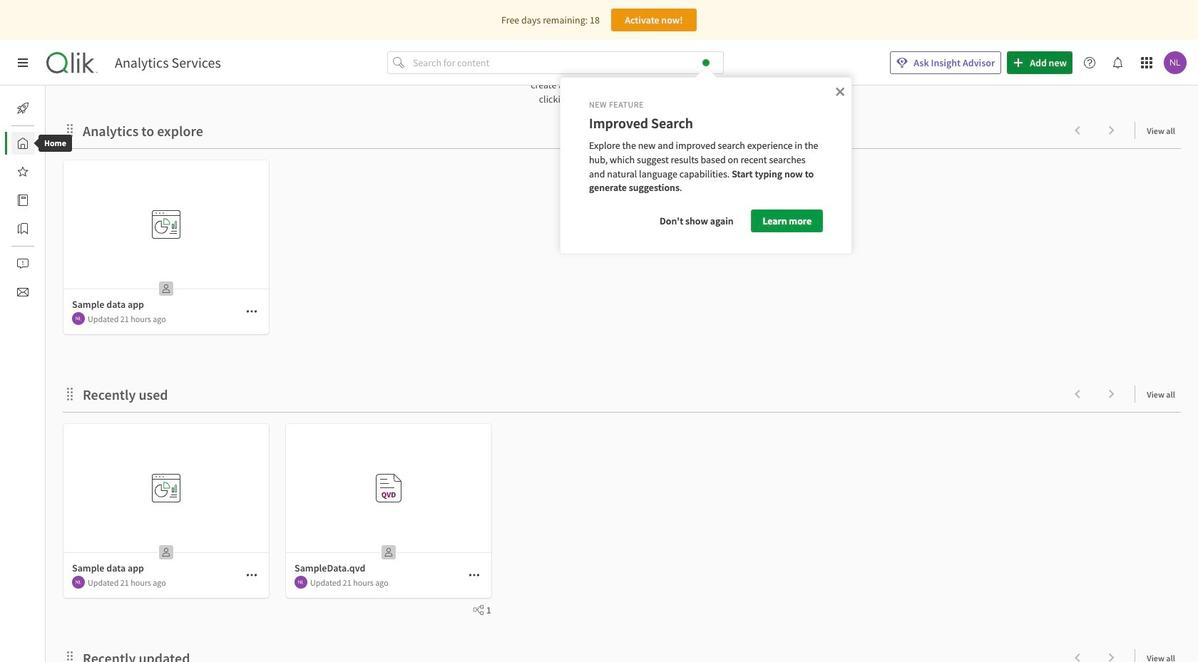 Task type: vqa. For each thing, say whether or not it's contained in the screenshot.
Close sidebar menu 'icon'
no



Task type: describe. For each thing, give the bounding box(es) containing it.
2 move collection image from the top
[[63, 387, 77, 401]]

2 more actions image from the top
[[246, 570, 257, 581]]

1 move collection image from the top
[[63, 123, 77, 137]]

catalog image
[[17, 195, 29, 206]]

early access program tooltip dialog
[[560, 77, 852, 255]]

move collection image
[[63, 651, 77, 662]]

1 more actions image from the top
[[246, 306, 257, 317]]

getting started image
[[17, 103, 29, 114]]

favorites image
[[17, 166, 29, 178]]

more actions image
[[469, 570, 480, 581]]

Search for content text field
[[410, 51, 724, 74]]



Task type: locate. For each thing, give the bounding box(es) containing it.
main content
[[40, 0, 1198, 662]]

tooltip
[[29, 135, 82, 152]]

collections image
[[17, 223, 29, 235]]

0 vertical spatial more actions image
[[246, 306, 257, 317]]

noah lott image
[[1164, 51, 1187, 74], [72, 312, 85, 325], [72, 576, 85, 589], [295, 576, 307, 589]]

1 vertical spatial more actions image
[[246, 570, 257, 581]]

navigation pane element
[[0, 91, 46, 309]]

alerts image
[[17, 258, 29, 270]]

open sidebar menu image
[[17, 57, 29, 68]]

move collection image
[[63, 123, 77, 137], [63, 387, 77, 401]]

noah lott element
[[72, 312, 85, 325], [72, 576, 85, 589], [295, 576, 307, 589]]

home badge image
[[702, 59, 710, 66]]

more actions image
[[246, 306, 257, 317], [246, 570, 257, 581]]

0 vertical spatial move collection image
[[63, 123, 77, 137]]

analytics services element
[[115, 54, 221, 71]]

1 vertical spatial move collection image
[[63, 387, 77, 401]]

subscriptions image
[[17, 287, 29, 298]]



